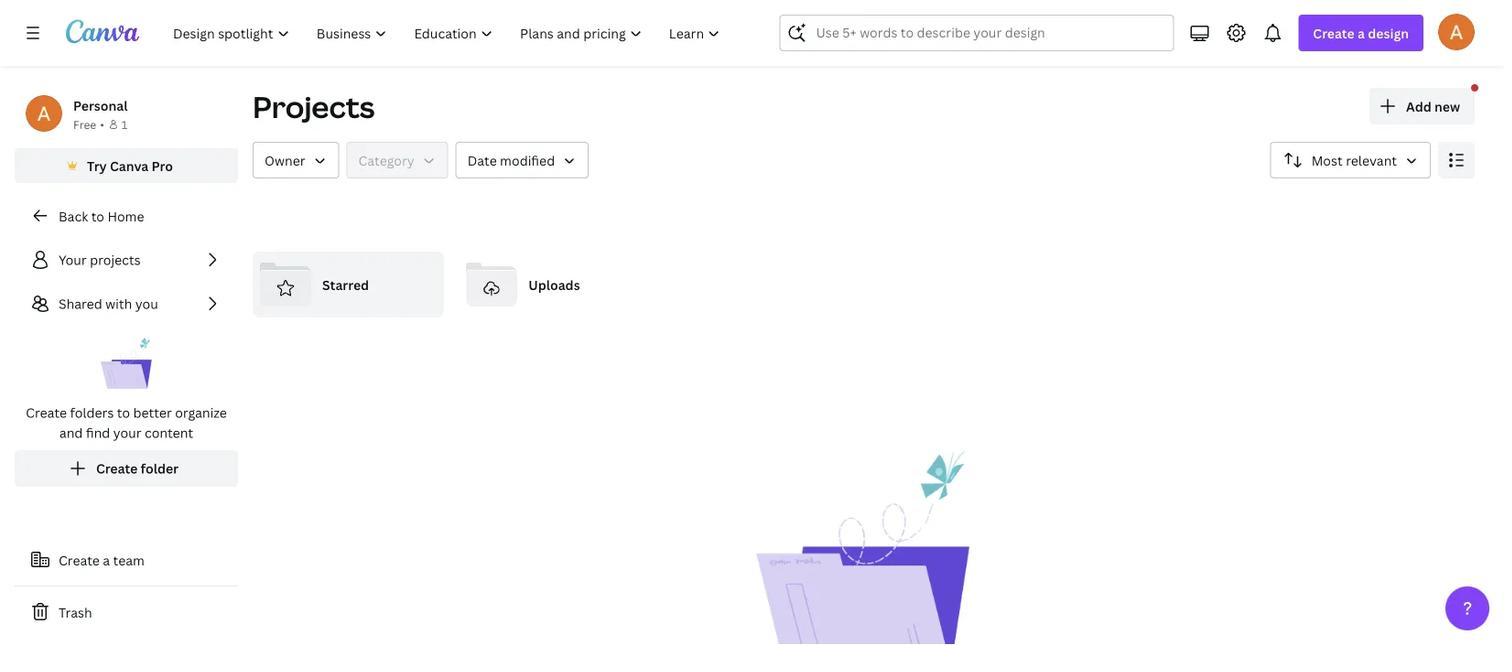 Task type: vqa. For each thing, say whether or not it's contained in the screenshot.
group
no



Task type: locate. For each thing, give the bounding box(es) containing it.
projects
[[90, 251, 141, 269]]

to inside 'back to home' link
[[91, 207, 104, 225]]

shared with you
[[59, 295, 158, 313]]

a
[[1358, 24, 1366, 42], [103, 552, 110, 569]]

create inside dropdown button
[[1314, 24, 1355, 42]]

Sort by button
[[1271, 142, 1432, 179]]

design
[[1369, 24, 1410, 42]]

content
[[145, 425, 193, 442]]

a left design
[[1358, 24, 1366, 42]]

create down your
[[96, 460, 138, 478]]

create left design
[[1314, 24, 1355, 42]]

to inside the create folders to better organize and find your content
[[117, 404, 130, 422]]

a left "team"
[[103, 552, 110, 569]]

back
[[59, 207, 88, 225]]

your
[[59, 251, 87, 269]]

a for design
[[1358, 24, 1366, 42]]

create inside button
[[59, 552, 100, 569]]

you
[[135, 295, 158, 313]]

create left "team"
[[59, 552, 100, 569]]

most
[[1312, 152, 1343, 169]]

0 vertical spatial a
[[1358, 24, 1366, 42]]

category
[[359, 152, 415, 169]]

trash link
[[15, 594, 238, 631]]

your projects link
[[15, 242, 238, 278]]

create a design
[[1314, 24, 1410, 42]]

1 vertical spatial a
[[103, 552, 110, 569]]

a inside dropdown button
[[1358, 24, 1366, 42]]

date
[[468, 152, 497, 169]]

back to home link
[[15, 198, 238, 234]]

1 horizontal spatial a
[[1358, 24, 1366, 42]]

create a design button
[[1299, 15, 1424, 51]]

add
[[1407, 98, 1432, 115]]

0 horizontal spatial to
[[91, 207, 104, 225]]

new
[[1435, 98, 1461, 115]]

with
[[105, 295, 132, 313]]

Owner button
[[253, 142, 339, 179]]

pro
[[152, 157, 173, 174]]

create inside the create folders to better organize and find your content
[[26, 404, 67, 422]]

None search field
[[780, 15, 1175, 51]]

to
[[91, 207, 104, 225], [117, 404, 130, 422]]

uploads
[[529, 276, 580, 294]]

starred
[[322, 276, 369, 294]]

list
[[15, 242, 238, 487]]

to right back at the top left
[[91, 207, 104, 225]]

trash
[[59, 604, 92, 621]]

create
[[1314, 24, 1355, 42], [26, 404, 67, 422], [96, 460, 138, 478], [59, 552, 100, 569]]

find
[[86, 425, 110, 442]]

0 horizontal spatial a
[[103, 552, 110, 569]]

try canva pro
[[87, 157, 173, 174]]

relevant
[[1347, 152, 1398, 169]]

1 vertical spatial to
[[117, 404, 130, 422]]

list containing your projects
[[15, 242, 238, 487]]

0 vertical spatial to
[[91, 207, 104, 225]]

create inside button
[[96, 460, 138, 478]]

create folders to better organize and find your content
[[26, 404, 227, 442]]

a inside button
[[103, 552, 110, 569]]

a for team
[[103, 552, 110, 569]]

to up your
[[117, 404, 130, 422]]

create up and
[[26, 404, 67, 422]]

uploads link
[[459, 252, 651, 318]]

canva
[[110, 157, 149, 174]]

1 horizontal spatial to
[[117, 404, 130, 422]]

create for create folders to better organize and find your content
[[26, 404, 67, 422]]

your
[[113, 425, 142, 442]]

free •
[[73, 117, 104, 132]]

create for create folder
[[96, 460, 138, 478]]



Task type: describe. For each thing, give the bounding box(es) containing it.
shared with you link
[[15, 286, 238, 322]]

home
[[108, 207, 144, 225]]

modified
[[500, 152, 555, 169]]

free
[[73, 117, 96, 132]]

most relevant
[[1312, 152, 1398, 169]]

try
[[87, 157, 107, 174]]

your projects
[[59, 251, 141, 269]]

Search search field
[[816, 16, 1138, 50]]

add new
[[1407, 98, 1461, 115]]

folder
[[141, 460, 179, 478]]

and
[[59, 425, 83, 442]]

Date modified button
[[456, 142, 589, 179]]

folders
[[70, 404, 114, 422]]

create a team
[[59, 552, 145, 569]]

team
[[113, 552, 145, 569]]

shared
[[59, 295, 102, 313]]

Category button
[[347, 142, 448, 179]]

apple lee image
[[1439, 14, 1476, 50]]

create folder button
[[15, 451, 238, 487]]

personal
[[73, 97, 128, 114]]

better
[[133, 404, 172, 422]]

back to home
[[59, 207, 144, 225]]

create for create a team
[[59, 552, 100, 569]]

create for create a design
[[1314, 24, 1355, 42]]

top level navigation element
[[161, 15, 736, 51]]

owner
[[265, 152, 305, 169]]

•
[[100, 117, 104, 132]]

projects
[[253, 87, 375, 127]]

organize
[[175, 404, 227, 422]]

starred link
[[253, 252, 444, 318]]

date modified
[[468, 152, 555, 169]]

1
[[122, 117, 128, 132]]

create a team button
[[15, 542, 238, 579]]

add new button
[[1370, 88, 1476, 125]]

create folder
[[96, 460, 179, 478]]

try canva pro button
[[15, 148, 238, 183]]



